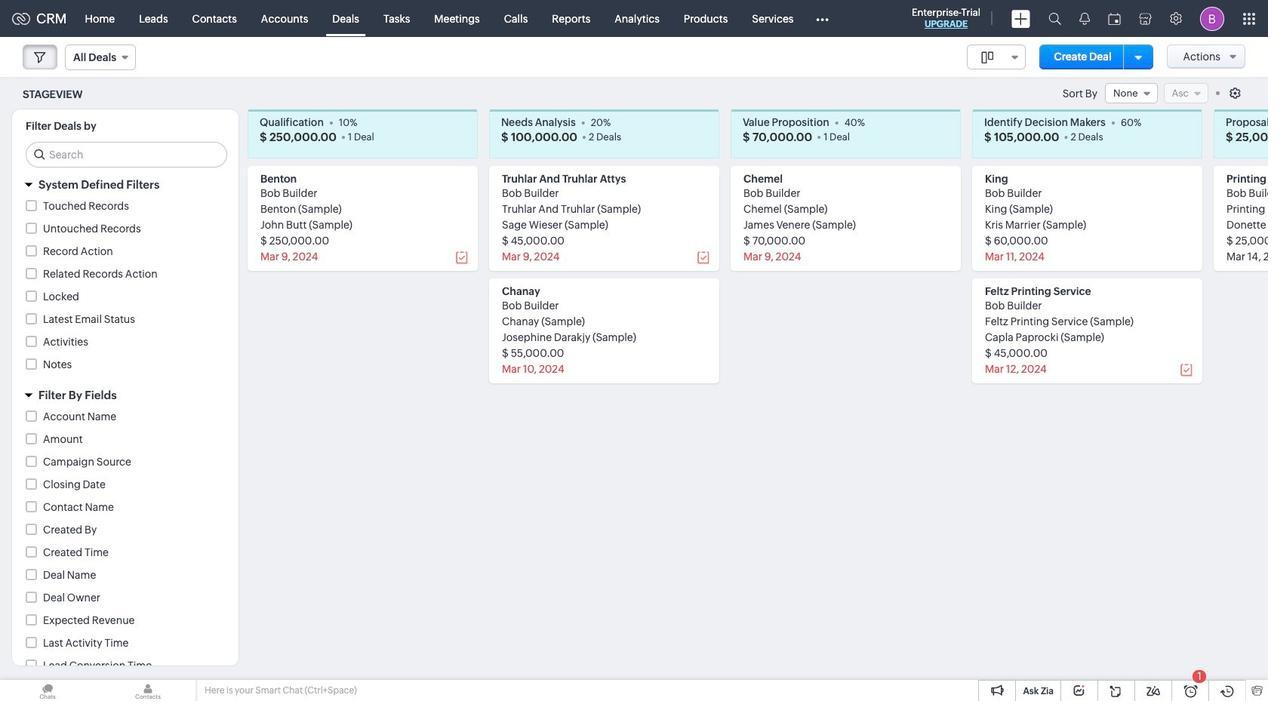 Task type: locate. For each thing, give the bounding box(es) containing it.
search element
[[1040, 0, 1071, 37]]

contacts image
[[100, 680, 196, 701]]

profile image
[[1200, 6, 1225, 31]]

profile element
[[1191, 0, 1234, 37]]

signals image
[[1080, 12, 1090, 25]]

calendar image
[[1108, 12, 1121, 25]]

None field
[[65, 45, 136, 70], [967, 45, 1026, 69], [1105, 83, 1158, 103], [65, 45, 136, 70], [1105, 83, 1158, 103]]

none field size
[[967, 45, 1026, 69]]

Search text field
[[26, 143, 226, 167]]

create menu image
[[1012, 9, 1031, 28]]



Task type: describe. For each thing, give the bounding box(es) containing it.
signals element
[[1071, 0, 1099, 37]]

chats image
[[0, 680, 95, 701]]

Other Modules field
[[806, 6, 838, 31]]

logo image
[[12, 12, 30, 25]]

size image
[[981, 51, 993, 64]]

create menu element
[[1003, 0, 1040, 37]]

search image
[[1049, 12, 1062, 25]]



Task type: vqa. For each thing, say whether or not it's contained in the screenshot.
the
no



